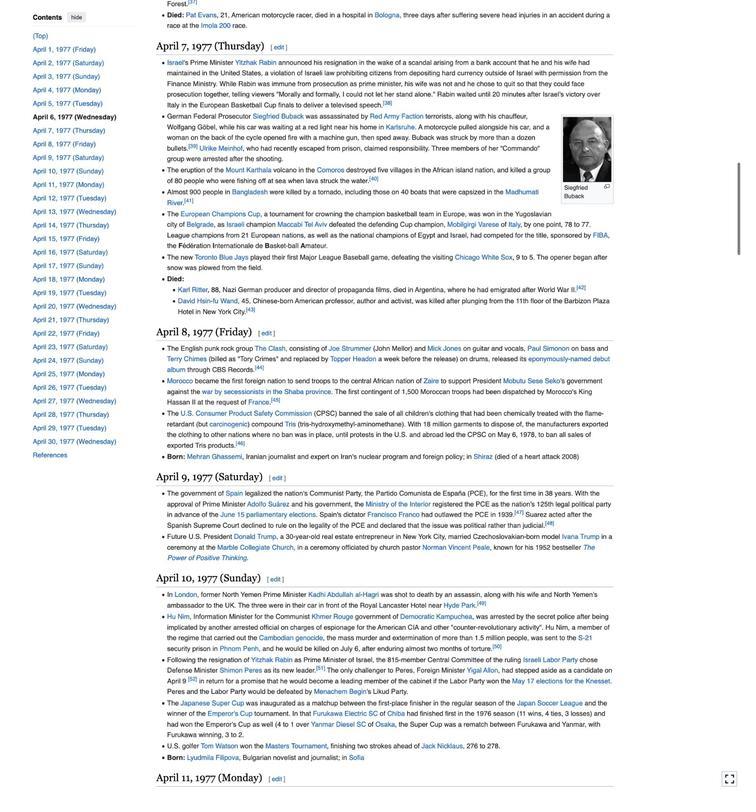 Task type: describe. For each thing, give the bounding box(es) containing it.
fullscreen image
[[725, 774, 735, 784]]



Task type: vqa. For each thing, say whether or not it's contained in the screenshot.
'fullScreen' icon
yes



